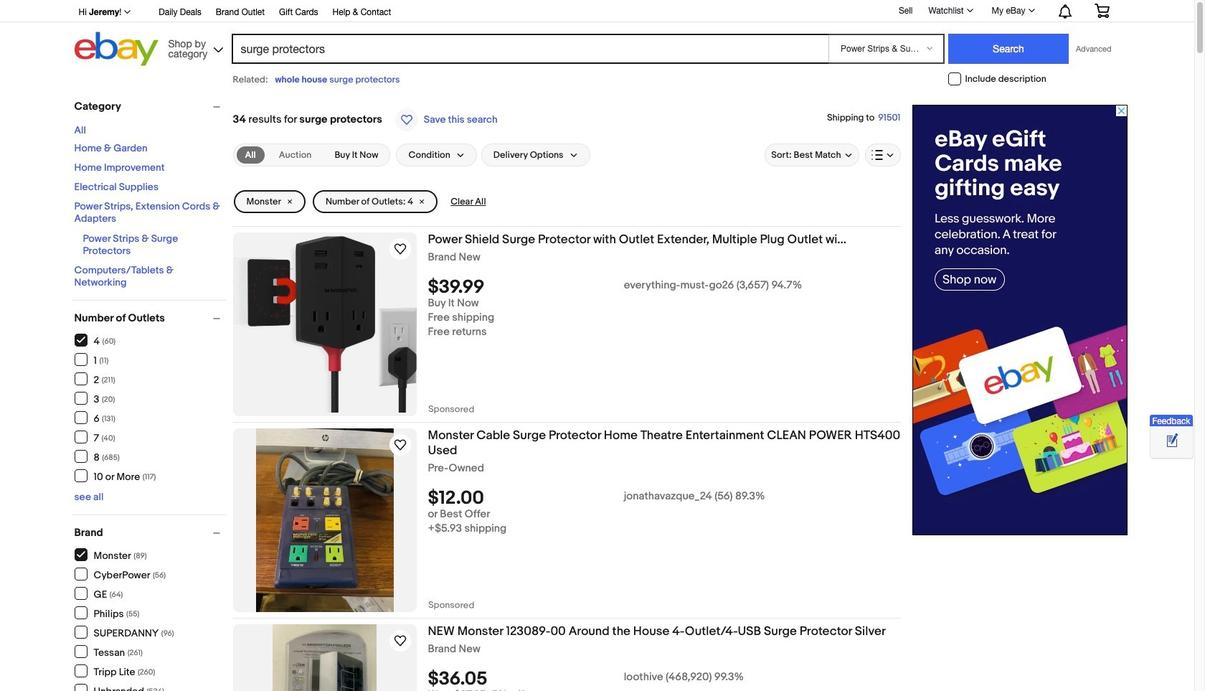 Task type: locate. For each thing, give the bounding box(es) containing it.
main content
[[233, 93, 901, 691]]

None submit
[[949, 34, 1069, 64]]

0 vertical spatial heading
[[428, 233, 847, 247]]

watch monster cable surge protector home theatre entertainment clean power hts400 used image
[[392, 436, 409, 454]]

monster cable surge protector home theatre entertainment clean power hts400 used image
[[256, 428, 394, 612]]

watch new monster 123089-00 around the house 4-outlet/4-usb surge protector silver image
[[392, 632, 409, 650]]

my ebay image
[[1029, 9, 1035, 12]]

2 vertical spatial heading
[[428, 624, 886, 639]]

1 heading from the top
[[428, 233, 847, 247]]

3 heading from the top
[[428, 624, 886, 639]]

heading for watch power shield surge protector with outlet extender, multiple plug outlet wi... image
[[428, 233, 847, 247]]

2 heading from the top
[[428, 428, 901, 458]]

heading for watch monster cable surge protector home theatre entertainment clean power hts400 used icon
[[428, 428, 901, 458]]

1 vertical spatial heading
[[428, 428, 901, 458]]

heading
[[428, 233, 847, 247], [428, 428, 901, 458], [428, 624, 886, 639]]

None text field
[[428, 402, 474, 416], [428, 598, 474, 612], [428, 402, 474, 416], [428, 598, 474, 612]]

None text field
[[428, 688, 486, 691]]

Search for anything text field
[[234, 35, 826, 62]]

banner
[[71, 0, 1121, 70]]

account navigation
[[71, 0, 1121, 22]]

listing options selector. list view selected. image
[[872, 149, 895, 161]]



Task type: vqa. For each thing, say whether or not it's contained in the screenshot.
the Your shopping cart icon
yes



Task type: describe. For each thing, give the bounding box(es) containing it.
power shield surge protector with outlet extender, multiple plug outlet wi... image
[[233, 236, 417, 412]]

your shopping cart image
[[1094, 4, 1111, 18]]

advertisement element
[[913, 105, 1128, 535]]

All selected text field
[[245, 149, 256, 161]]

watchlist image
[[967, 9, 974, 12]]

watch power shield surge protector with outlet extender, multiple plug outlet wi... image
[[392, 240, 409, 258]]

save this search surge protectors search image
[[395, 108, 418, 131]]

new monster 123089-00 around the house 4-outlet/4-usb surge protector silver image
[[273, 624, 377, 691]]

heading for watch new monster 123089-00 around the house 4-outlet/4-usb surge protector silver "icon"
[[428, 624, 886, 639]]



